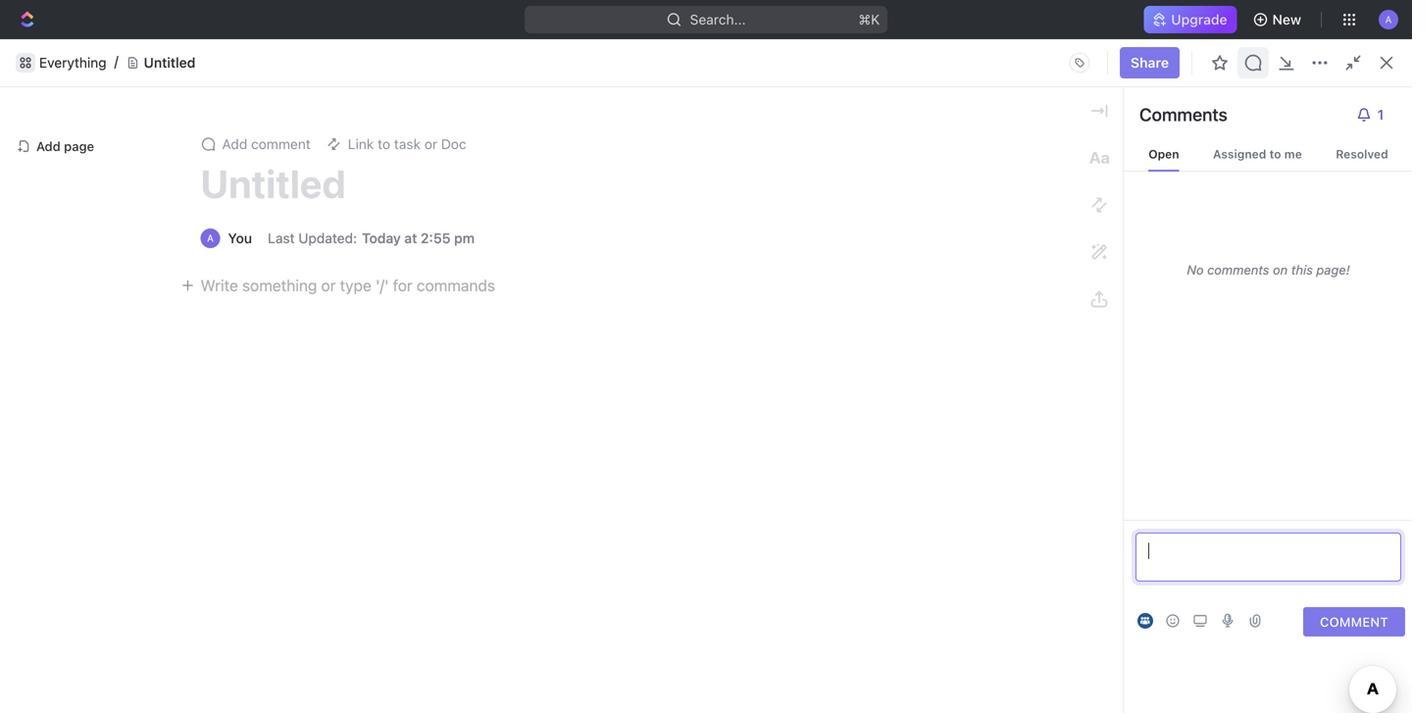 Task type: describe. For each thing, give the bounding box(es) containing it.
date
[[1117, 384, 1143, 398]]

docs inside 'button'
[[1270, 84, 1303, 100]]

new button
[[1245, 4, 1313, 35]]

opened
[[449, 278, 491, 292]]

comment
[[251, 136, 311, 152]]

2:55
[[421, 230, 451, 246]]

1 horizontal spatial untitled
[[201, 160, 346, 206]]

1
[[1378, 106, 1384, 123]]

date updated row
[[317, 375, 1412, 407]]

everything link
[[39, 55, 107, 71]]

assigned
[[1213, 147, 1267, 161]]

4 column header from the left
[[878, 375, 1105, 407]]

to for link
[[378, 136, 390, 152]]

1 column header from the left
[[317, 375, 338, 407]]

1 here. from the left
[[579, 278, 608, 292]]

you
[[1218, 278, 1238, 292]]

created
[[1066, 163, 1126, 182]]

task
[[394, 136, 421, 152]]

updated
[[1146, 384, 1192, 398]]

this
[[1292, 262, 1313, 277]]

4 cell from the left
[[878, 406, 1105, 441]]

comment button
[[1304, 607, 1406, 637]]

all docs created by you will show here.
[[1107, 278, 1323, 292]]

me
[[1285, 147, 1302, 161]]

comments
[[1140, 104, 1228, 125]]

comment
[[1320, 614, 1389, 629]]

a inside "dropdown button"
[[1385, 14, 1392, 25]]

upgrade
[[1171, 11, 1228, 27]]

2 show from the left
[[1263, 278, 1292, 292]]

Search by name... text field
[[1077, 336, 1324, 366]]

3
[[1146, 415, 1154, 432]]

no
[[1187, 262, 1204, 277]]

docs right opened at the left top of page
[[494, 278, 523, 292]]

created
[[1156, 278, 1198, 292]]

created by me
[[1066, 163, 1174, 182]]

comments
[[1208, 262, 1270, 277]]

nov
[[1117, 415, 1142, 432]]

dropdown menu image
[[1064, 47, 1095, 78]]

last updated: today at 2:55 pm
[[268, 230, 475, 246]]

0 horizontal spatial untitled
[[144, 55, 195, 71]]

nov 3
[[1117, 415, 1154, 432]]

pm
[[454, 230, 475, 246]]

3 column header from the left
[[682, 375, 878, 407]]

a button
[[1373, 4, 1405, 35]]

search
[[1221, 84, 1267, 100]]

1 button
[[1349, 99, 1398, 130]]

nov 3 row
[[317, 406, 1412, 441]]

new doc button
[[1323, 77, 1405, 108]]

⌘k
[[859, 11, 880, 27]]

on
[[1273, 262, 1288, 277]]

2 column header from the left
[[338, 375, 682, 407]]

add page
[[36, 139, 94, 153]]

link to task or doc button
[[319, 130, 474, 158]]

to for assigned
[[1270, 147, 1282, 161]]

search...
[[690, 11, 746, 27]]

you
[[228, 230, 252, 246]]



Task type: vqa. For each thing, say whether or not it's contained in the screenshot.
'all' to the bottom
no



Task type: locate. For each thing, give the bounding box(es) containing it.
column header
[[317, 375, 338, 407], [338, 375, 682, 407], [682, 375, 878, 407], [878, 375, 1105, 407], [1262, 375, 1412, 407]]

show down on
[[1263, 278, 1292, 292]]

here.
[[579, 278, 608, 292], [1295, 278, 1323, 292]]

no comments on this page!
[[1187, 262, 1350, 277]]

0 vertical spatial new
[[1273, 11, 1302, 27]]

5 column header from the left
[[1262, 375, 1412, 407]]

3 cell from the left
[[682, 406, 878, 441]]

share
[[1131, 54, 1169, 71]]

untitled down add comment
[[201, 160, 346, 206]]

add comment
[[222, 136, 311, 152]]

date updated button
[[1105, 376, 1204, 406]]

a
[[1385, 14, 1392, 25], [207, 232, 214, 244]]

your recently opened docs will show here.
[[373, 278, 608, 292]]

new up the resolved
[[1335, 84, 1363, 100]]

1 vertical spatial by
[[1202, 278, 1215, 292]]

no created by me docs image
[[1176, 199, 1255, 277]]

1 vertical spatial new
[[1335, 84, 1363, 100]]

open
[[1149, 147, 1180, 161]]

by
[[1130, 163, 1148, 182], [1202, 278, 1215, 292]]

to
[[378, 136, 390, 152], [1270, 147, 1282, 161]]

page
[[64, 139, 94, 153]]

docs right 'search'
[[1270, 84, 1303, 100]]

1 horizontal spatial by
[[1202, 278, 1215, 292]]

1 horizontal spatial new
[[1335, 84, 1363, 100]]

1 cell from the left
[[317, 406, 338, 441]]

all
[[1107, 278, 1121, 292]]

docs
[[329, 84, 361, 100], [1270, 84, 1303, 100], [494, 278, 523, 292], [1125, 278, 1153, 292]]

docs right the all
[[1125, 278, 1153, 292]]

by down no
[[1202, 278, 1215, 292]]

0 horizontal spatial new
[[1273, 11, 1302, 27]]

everything
[[39, 55, 107, 71]]

0 horizontal spatial to
[[378, 136, 390, 152]]

1 will from the left
[[526, 278, 544, 292]]

2 here. from the left
[[1295, 278, 1323, 292]]

new inside button
[[1273, 11, 1302, 27]]

1 horizontal spatial show
[[1263, 278, 1292, 292]]

1 vertical spatial a
[[207, 232, 214, 244]]

new for new
[[1273, 11, 1302, 27]]

add left the page
[[36, 139, 61, 153]]

0 horizontal spatial doc
[[441, 136, 467, 152]]

1 horizontal spatial here.
[[1295, 278, 1323, 292]]

untitled
[[144, 55, 195, 71], [201, 160, 346, 206]]

search docs
[[1221, 84, 1303, 100]]

home link
[[8, 125, 284, 156]]

a up "new doc"
[[1385, 14, 1392, 25]]

0 horizontal spatial by
[[1130, 163, 1148, 182]]

sidebar navigation
[[0, 69, 293, 713]]

add for add comment
[[222, 136, 247, 152]]

1 horizontal spatial to
[[1270, 147, 1282, 161]]

new doc
[[1335, 84, 1393, 100]]

nov 3 table
[[317, 375, 1412, 441]]

1 vertical spatial doc
[[441, 136, 467, 152]]

page!
[[1317, 262, 1350, 277]]

0 vertical spatial by
[[1130, 163, 1148, 182]]

doc up 1
[[1367, 84, 1393, 100]]

1 horizontal spatial will
[[1242, 278, 1260, 292]]

your
[[373, 278, 398, 292]]

last
[[268, 230, 295, 246]]

to left "me"
[[1270, 147, 1282, 161]]

1 vertical spatial untitled
[[201, 160, 346, 206]]

5 cell from the left
[[1262, 406, 1412, 441]]

1 horizontal spatial add
[[222, 136, 247, 152]]

upgrade link
[[1144, 6, 1237, 33]]

show right opened at the left top of page
[[547, 278, 576, 292]]

search docs button
[[1194, 77, 1315, 108]]

a left you
[[207, 232, 214, 244]]

me
[[1152, 163, 1174, 182]]

new
[[1273, 11, 1302, 27], [1335, 84, 1363, 100]]

0 vertical spatial a
[[1385, 14, 1392, 25]]

doc
[[1367, 84, 1393, 100], [441, 136, 467, 152]]

doc right "or"
[[441, 136, 467, 152]]

assigned to me
[[1213, 147, 1302, 161]]

today
[[362, 230, 401, 246]]

1 horizontal spatial doc
[[1367, 84, 1393, 100]]

to inside dropdown button
[[378, 136, 390, 152]]

2 will from the left
[[1242, 278, 1260, 292]]

new up search docs
[[1273, 11, 1302, 27]]

home
[[47, 132, 85, 148]]

doc inside 'button'
[[1367, 84, 1393, 100]]

0 horizontal spatial add
[[36, 139, 61, 153]]

link
[[348, 136, 374, 152]]

will down comments at the right
[[1242, 278, 1260, 292]]

add for add page
[[36, 139, 61, 153]]

2 cell from the left
[[338, 406, 682, 441]]

0 horizontal spatial here.
[[579, 278, 608, 292]]

show
[[547, 278, 576, 292], [1263, 278, 1292, 292]]

0 horizontal spatial show
[[547, 278, 576, 292]]

0 vertical spatial untitled
[[144, 55, 195, 71]]

or
[[424, 136, 438, 152]]

1 horizontal spatial a
[[1385, 14, 1392, 25]]

docs up link
[[329, 84, 361, 100]]

new inside 'button'
[[1335, 84, 1363, 100]]

resolved
[[1336, 147, 1389, 161]]

untitled up home link
[[144, 55, 195, 71]]

updated:
[[298, 230, 357, 246]]

date updated
[[1117, 384, 1192, 398]]

at
[[404, 230, 417, 246]]

to right link
[[378, 136, 390, 152]]

add
[[222, 136, 247, 152], [36, 139, 61, 153]]

recently
[[401, 278, 446, 292]]

0 vertical spatial doc
[[1367, 84, 1393, 100]]

doc inside dropdown button
[[441, 136, 467, 152]]

new for new doc
[[1335, 84, 1363, 100]]

add left comment
[[222, 136, 247, 152]]

1 show from the left
[[547, 278, 576, 292]]

0 horizontal spatial a
[[207, 232, 214, 244]]

by left me
[[1130, 163, 1148, 182]]

recent
[[341, 163, 393, 182]]

no recent docs image
[[451, 199, 529, 277]]

will right opened at the left top of page
[[526, 278, 544, 292]]

will
[[526, 278, 544, 292], [1242, 278, 1260, 292]]

0 horizontal spatial will
[[526, 278, 544, 292]]

cell
[[317, 406, 338, 441], [338, 406, 682, 441], [682, 406, 878, 441], [878, 406, 1105, 441], [1262, 406, 1412, 441]]

link to task or doc
[[348, 136, 467, 152]]



